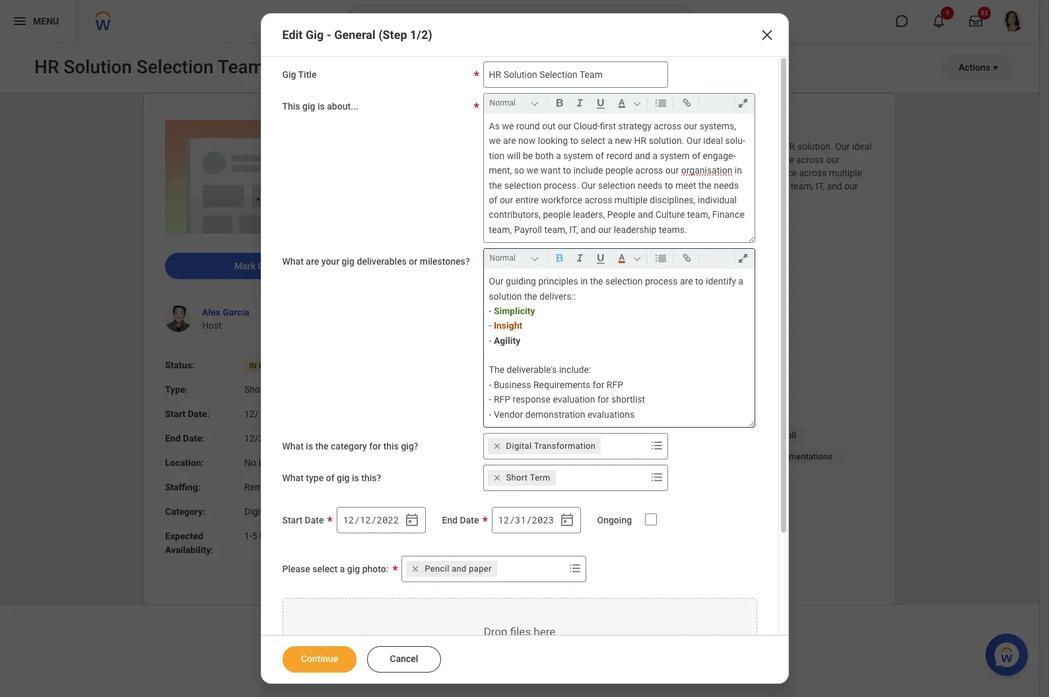 Task type: vqa. For each thing, say whether or not it's contained in the screenshot.


Task type: locate. For each thing, give the bounding box(es) containing it.
disciplines, up deliverables
[[388, 181, 434, 192]]

2 link image from the top
[[678, 250, 696, 266]]

1 vertical spatial identify
[[706, 276, 736, 287]]

include
[[735, 155, 764, 165], [574, 165, 603, 176]]

gig for gig title
[[282, 69, 296, 80]]

1 horizontal spatial disciplines,
[[650, 195, 696, 205]]

date:
[[188, 409, 210, 419], [183, 433, 205, 444]]

both inside as we round out our cloud-first strategy across our systems, we are now looking to select a new hr solution. our ideal solution will be both a system of record and a system of engagement, so we want to include people across our organisation in the selection process. our selection needs to meet the needs of our entire workforce across multiple disciplines, individual contributors, people leaders, people and culture team, finance team, payroll team, it, and our leadership teams.
[[452, 155, 471, 165]]

term down 'request for proposals (rfp)'
[[530, 473, 551, 483]]

start down type:
[[165, 409, 186, 419]]

1 horizontal spatial teams.
[[659, 224, 687, 235]]

looking inside as we round out our cloud-first strategy across our systems, we are now looking to select a new hr solution. our ideal solution will be both a system of record and a system of engagement, so we want to include people across our organisation in the selection process. our selection needs to meet the needs of our entire workforce across multiple disciplines, individual contributors, people leaders, people and culture team, finance team, payroll team, it, and our leadership teams.
[[687, 141, 717, 152]]

team,
[[676, 181, 699, 192], [736, 181, 758, 192], [791, 181, 814, 192], [687, 210, 710, 220], [489, 224, 512, 235], [544, 224, 567, 235]]

now
[[518, 136, 536, 146], [667, 141, 685, 152]]

the down deliverables
[[388, 314, 404, 325]]

type:
[[165, 384, 188, 395]]

cloud- for tion
[[574, 121, 600, 131]]

meet
[[638, 168, 659, 178], [676, 180, 696, 191]]

2 horizontal spatial 12
[[498, 514, 509, 526]]

2 normal group from the top
[[487, 249, 757, 269]]

selection
[[467, 168, 504, 178], [561, 168, 598, 178], [504, 180, 542, 191], [598, 180, 636, 191], [505, 248, 542, 259], [606, 276, 643, 287]]

1 horizontal spatial as
[[489, 121, 500, 131]]

0 vertical spatial process.
[[506, 168, 542, 178]]

Gig Title text field
[[483, 61, 668, 88]]

finance up maximize icon
[[712, 210, 745, 220]]

2 italic image from the top
[[571, 250, 589, 266]]

select inside as we round out our cloud-first strategy across our systems, we are now looking to select a new hr solution. our ideal solution will be both a system of record and a system of engagement, so we want to include people across our organisation in the selection process. our selection needs to meet the needs of our entire workforce across multiple disciplines, individual contributors, people leaders, people and culture team, finance team, payroll team, it, and our leadership teams.
[[730, 141, 754, 152]]

1 vertical spatial multiple
[[615, 195, 648, 205]]

new for tion
[[615, 136, 632, 146]]

2 vertical spatial people
[[399, 452, 425, 462]]

is left "this?"
[[352, 473, 359, 483]]

2 vertical spatial what
[[282, 473, 304, 483]]

1 normal group from the top
[[487, 94, 757, 114]]

identify left bulleted list icon
[[605, 248, 635, 259]]

deliverable's down milestones? at the left top
[[406, 314, 456, 325]]

ongoing
[[597, 515, 632, 526]]

1 horizontal spatial entire
[[730, 168, 753, 178]]

normal group
[[487, 94, 757, 114], [487, 249, 757, 269]]

0 horizontal spatial term
[[269, 384, 290, 395]]

leadership
[[388, 194, 431, 205], [614, 224, 657, 235]]

0 horizontal spatial deliverable's
[[406, 314, 456, 325]]

calendar image
[[404, 512, 420, 528]]

out inside 'as we round out our cloud-first strategy across our systems, we are now looking to select a new hr solution. our ideal solu tion will be both a system of record and a system of engage ment, so we want to include people across our organisation in the selection process. our selection needs to meet the needs of our entire workforce across multiple disciplines, individual contributors, people leaders, people and culture team, finance team, payroll team, it, and our leadership teams.'
[[542, 121, 556, 131]]

1 vertical spatial meet
[[676, 180, 696, 191]]

short term, press delete to clear value. option
[[488, 470, 556, 486]]

new
[[615, 136, 632, 146], [764, 141, 781, 152]]

demonstration up business requirements
[[425, 354, 485, 365]]

guiding down deliverables
[[405, 248, 435, 259]]

0 horizontal spatial meet
[[638, 168, 659, 178]]

solution. for will
[[798, 141, 833, 152]]

digital up request
[[506, 441, 532, 451]]

1 vertical spatial as
[[388, 141, 399, 152]]

guiding inside our guiding principles in the selection process are to identify a solution the delivers:: - simplicity
[[405, 248, 435, 259]]

the down our guiding principles in the selection process are to identify a solution the delivers:: - simplicity
[[524, 291, 537, 301]]

normal button for as we round out our cloud-first strategy across our systems, we are now looking to select a new hr solution. our ideal solu tion will be both a system of record and a system of engage ment, so we want to include people across our organisation in the selection process. our selection needs to meet the needs of our entire workforce across multiple disciplines, individual contributors, people leaders, people and culture team, finance team, payroll team, it, and our leadership teams.
[[487, 96, 545, 110]]

finance down engage
[[701, 181, 733, 192]]

disciplines, down engagement,
[[650, 195, 696, 205]]

1 horizontal spatial cloud-
[[574, 121, 600, 131]]

1 horizontal spatial short
[[506, 473, 528, 483]]

gig up deliverables
[[388, 227, 402, 237]]

short term up "12/12/2022"
[[244, 384, 290, 395]]

principles
[[438, 248, 478, 259], [539, 276, 578, 287]]

short down request
[[506, 473, 528, 483]]

0 vertical spatial the
[[388, 314, 404, 325]]

1 horizontal spatial systems,
[[700, 121, 736, 131]]

1 / from the left
[[354, 514, 360, 526]]

identify for our guiding principles in the selection process are to identify a solution the delivers:: - simplicity
[[605, 248, 635, 259]]

process inside our guiding principles in the selection process are to identify a solution the delivers:: - simplicity
[[544, 248, 577, 259]]

strategy inside 'as we round out our cloud-first strategy across our systems, we are now looking to select a new hr solution. our ideal solu tion will be both a system of record and a system of engage ment, so we want to include people across our organisation in the selection process. our selection needs to meet the needs of our entire workforce across multiple disciplines, individual contributors, people leaders, people and culture team, finance team, payroll team, it, and our leadership teams.'
[[618, 121, 652, 131]]

4 / from the left
[[526, 514, 532, 526]]

transformation up resource
[[553, 409, 612, 419]]

0 vertical spatial normal
[[490, 98, 516, 108]]

1 vertical spatial it,
[[570, 224, 578, 235]]

x small image for please select a gig photo:
[[409, 563, 422, 576]]

hr inside 'as we round out our cloud-first strategy across our systems, we are now looking to select a new hr solution. our ideal solu tion will be both a system of record and a system of engage ment, so we want to include people across our organisation in the selection process. our selection needs to meet the needs of our entire workforce across multiple disciplines, individual contributors, people leaders, people and culture team, finance team, payroll team, it, and our leadership teams.'
[[634, 136, 647, 146]]

systems, inside as we round out our cloud-first strategy across our systems, we are now looking to select a new hr solution. our ideal solution will be both a system of record and a system of engagement, so we want to include people across our organisation in the selection process. our selection needs to meet the needs of our entire workforce across multiple disciplines, individual contributors, people leaders, people and culture team, finance team, payroll team, it, and our leadership teams.
[[599, 141, 636, 152]]

1/2)
[[410, 28, 432, 42]]

requirements
[[433, 328, 490, 338], [534, 380, 591, 390], [436, 409, 490, 419]]

end right calendar icon on the bottom of page
[[442, 515, 458, 526]]

be inside 'as we round out our cloud-first strategy across our systems, we are now looking to select a new hr solution. our ideal solu tion will be both a system of record and a system of engage ment, so we want to include people across our organisation in the selection process. our selection needs to meet the needs of our entire workforce across multiple disciplines, individual contributors, people leaders, people and culture team, finance team, payroll team, it, and our leadership teams.'
[[523, 150, 533, 161]]

include: left the insight
[[459, 314, 490, 325]]

demonstration up "digital transformation" element
[[525, 409, 586, 420]]

pencil and paper
[[425, 564, 492, 574]]

end up location:
[[165, 433, 181, 444]]

round for tion
[[516, 121, 540, 131]]

12 inside end date group
[[498, 514, 509, 526]]

teams. up gig deliverables and milestones
[[433, 194, 462, 205]]

entire inside as we round out our cloud-first strategy across our systems, we are now looking to select a new hr solution. our ideal solution will be both a system of record and a system of engagement, so we want to include people across our organisation in the selection process. our selection needs to meet the needs of our entire workforce across multiple disciplines, individual contributors, people leaders, people and culture team, finance team, payroll team, it, and our leadership teams.
[[730, 168, 753, 178]]

expected availability:
[[165, 531, 213, 555]]

leaders,
[[562, 181, 594, 192], [573, 210, 605, 220]]

select right please
[[313, 564, 338, 575]]

evaluations up resource
[[588, 409, 635, 420]]

3 12 from the left
[[498, 514, 509, 526]]

gig
[[306, 28, 324, 42], [282, 69, 296, 80], [388, 227, 402, 237]]

looking inside 'as we round out our cloud-first strategy across our systems, we are now looking to select a new hr solution. our ideal solu tion will be both a system of record and a system of engage ment, so we want to include people across our organisation in the selection process. our selection needs to meet the needs of our entire workforce across multiple disciplines, individual contributors, people leaders, people and culture team, finance team, payroll team, it, and our leadership teams.'
[[538, 136, 568, 146]]

people down as we round out our cloud-first strategy across our systems, we are now looking to select a new hr solution. our ideal solution will be both a system of record and a system of engagement, so we want to include people across our organisation in the selection process. our selection needs to meet the needs of our entire workforce across multiple disciplines, individual contributors, people leaders, people and culture team, finance team, payroll team, it, and our leadership teams.
[[607, 210, 636, 220]]

1 vertical spatial round
[[416, 141, 439, 152]]

short term element
[[506, 472, 551, 484]]

normal group for our guiding principles in the selection process are to identify a solution the delivers::
[[487, 249, 757, 269]]

1 vertical spatial term
[[530, 473, 551, 483]]

include down tion
[[574, 165, 603, 176]]

italic image for as we round out our cloud-first strategy across our systems, we are now looking to select a new hr solution. our ideal solu tion will be both a system of record and a system of engage ment, so we want to include people across our organisation in the selection process. our selection needs to meet the needs of our entire workforce across multiple disciplines, individual contributors, people leaders, people and culture team, finance team, payroll team, it, and our leadership teams.
[[571, 95, 589, 111]]

0 vertical spatial systems,
[[700, 121, 736, 131]]

gig right this
[[302, 101, 315, 112]]

delivers:: down our guiding principles in the selection process are to identify a solution the delivers:: - simplicity
[[540, 291, 576, 301]]

what left your
[[282, 256, 304, 267]]

calendar image
[[560, 512, 576, 528]]

what for what are your gig deliverables or milestones?
[[282, 256, 304, 267]]

entire up milestones
[[516, 195, 539, 205]]

2 horizontal spatial solution
[[645, 248, 678, 259]]

1 vertical spatial individual
[[698, 195, 737, 205]]

identify inside our guiding principles in the selection process are to identify a solution the delivers:: - simplicity - insight - agility
[[706, 276, 736, 287]]

0 horizontal spatial strategy
[[518, 141, 551, 152]]

rfp
[[506, 328, 523, 338], [393, 341, 410, 351], [607, 380, 623, 390], [494, 394, 511, 405]]

x small image left the systems
[[490, 440, 504, 453]]

the down engage
[[699, 180, 712, 191]]

0 horizontal spatial looking
[[538, 136, 568, 146]]

transformation for category:
[[272, 507, 336, 517]]

1 vertical spatial cloud-
[[473, 141, 499, 152]]

looking left solu
[[687, 141, 717, 152]]

gig left the "photo:"
[[347, 564, 360, 575]]

2 normal from the top
[[490, 254, 516, 263]]

shortlist up 'human resource solutions'
[[612, 394, 645, 405]]

digital up 5
[[244, 507, 270, 517]]

first
[[600, 121, 616, 131], [499, 141, 515, 152]]

1 normal button from the top
[[487, 96, 545, 110]]

(step
[[379, 28, 407, 42]]

teams.
[[433, 194, 462, 205], [659, 224, 687, 235]]

requirements up human capital management systems
[[436, 409, 490, 419]]

0 horizontal spatial date
[[305, 515, 324, 526]]

people down ment,
[[596, 181, 624, 192]]

x small image
[[490, 440, 504, 453], [490, 472, 504, 485], [409, 563, 422, 576]]

1 12 from the left
[[343, 514, 354, 526]]

this
[[282, 101, 300, 112]]

0 vertical spatial solution
[[388, 155, 421, 165]]

1 vertical spatial workforce
[[541, 195, 582, 205]]

x image
[[759, 27, 775, 43]]

we
[[502, 121, 514, 131], [489, 136, 501, 146], [401, 141, 413, 152], [638, 141, 650, 152], [688, 155, 699, 165], [527, 165, 538, 176]]

short term
[[244, 384, 290, 395], [506, 473, 551, 483]]

solutions
[[638, 431, 675, 440]]

delivers::
[[696, 248, 732, 259], [540, 291, 576, 301]]

engage
[[703, 150, 736, 161]]

1 link image from the top
[[678, 95, 696, 111]]

select inside 'as we round out our cloud-first strategy across our systems, we are now looking to select a new hr solution. our ideal solu tion will be both a system of record and a system of engage ment, so we want to include people across our organisation in the selection process. our selection needs to meet the needs of our entire workforce across multiple disciplines, individual contributors, people leaders, people and culture team, finance team, payroll team, it, and our leadership teams.'
[[581, 136, 606, 146]]

link image
[[678, 95, 696, 111], [678, 250, 696, 266]]

what for what type of gig is this?
[[282, 473, 304, 483]]

0 horizontal spatial the
[[388, 314, 404, 325]]

short down 'in'
[[244, 384, 267, 395]]

1 horizontal spatial leadership
[[614, 224, 657, 235]]

principles down our guiding principles in the selection process are to identify a solution the delivers:: - simplicity
[[539, 276, 578, 287]]

end date group
[[492, 507, 581, 534]]

1 date from the left
[[305, 515, 324, 526]]

so inside 'as we round out our cloud-first strategy across our systems, we are now looking to select a new hr solution. our ideal solu tion will be both a system of record and a system of engage ment, so we want to include people across our organisation in the selection process. our selection needs to meet the needs of our entire workforce across multiple disciplines, individual contributors, people leaders, people and culture team, finance team, payroll team, it, and our leadership teams.'
[[514, 165, 524, 176]]

0 horizontal spatial evaluations
[[487, 354, 534, 365]]

identify inside our guiding principles in the selection process are to identify a solution the delivers:: - simplicity
[[605, 248, 635, 259]]

now for tion
[[518, 136, 536, 146]]

0 horizontal spatial entire
[[516, 195, 539, 205]]

0 horizontal spatial simplicity
[[393, 262, 433, 272]]

1 horizontal spatial digital
[[506, 441, 532, 451]]

as inside as we round out our cloud-first strategy across our systems, we are now looking to select a new hr solution. our ideal solution will be both a system of record and a system of engagement, so we want to include people across our organisation in the selection process. our selection needs to meet the needs of our entire workforce across multiple disciplines, individual contributors, people leaders, people and culture team, finance team, payroll team, it, and our leadership teams.
[[388, 141, 399, 152]]

term down recruiting
[[269, 384, 290, 395]]

2 vertical spatial transformation
[[272, 507, 336, 517]]

as we round out our cloud-first strategy across our systems, we are now looking to select a new hr solution. our ideal solu tion will be both a system of record and a system of engage ment, so we want to include people across our organisation in the selection process. our selection needs to meet the needs of our entire workforce across multiple disciplines, individual contributors, people leaders, people and culture team, finance team, payroll team, it, and our leadership teams.
[[489, 121, 747, 235]]

response inside what are your gig deliverables or milestones? text field
[[513, 394, 551, 405]]

demonstration
[[425, 354, 485, 365], [525, 409, 586, 420]]

date down type
[[305, 515, 324, 526]]

principles down gig deliverables and milestones
[[438, 248, 478, 259]]

as for tion
[[489, 121, 500, 131]]

1 prompts image from the top
[[649, 438, 665, 454]]

requirements up business transformation
[[534, 380, 591, 390]]

entire down engage
[[730, 168, 753, 178]]

1 vertical spatial strategy
[[518, 141, 551, 152]]

record
[[607, 150, 633, 161], [523, 155, 549, 165]]

1 horizontal spatial looking
[[687, 141, 717, 152]]

0 vertical spatial leadership
[[388, 194, 431, 205]]

digital transformation up hrs/wk
[[244, 507, 336, 517]]

ideal inside as we round out our cloud-first strategy across our systems, we are now looking to select a new hr solution. our ideal solution will be both a system of record and a system of engagement, so we want to include people across our organisation in the selection process. our selection needs to meet the needs of our entire workforce across multiple disciplines, individual contributors, people leaders, people and culture team, finance team, payroll team, it, and our leadership teams.
[[852, 141, 872, 152]]

round inside as we round out our cloud-first strategy across our systems, we are now looking to select a new hr solution. our ideal solution will be both a system of record and a system of engagement, so we want to include people across our organisation in the selection process. our selection needs to meet the needs of our entire workforce across multiple disciplines, individual contributors, people leaders, people and culture team, finance team, payroll team, it, and our leadership teams.
[[416, 141, 439, 152]]

strategy
[[618, 121, 652, 131], [518, 141, 551, 152]]

3 what from the top
[[282, 473, 304, 483]]

for
[[492, 328, 504, 338], [497, 341, 508, 351], [593, 380, 605, 390], [598, 394, 609, 405], [369, 441, 381, 452], [530, 452, 541, 462]]

0 vertical spatial start
[[165, 409, 186, 419]]

1 horizontal spatial out
[[542, 121, 556, 131]]

individual up gig deliverables and milestones
[[436, 181, 475, 192]]

underline image
[[591, 95, 610, 111]]

prompts image
[[649, 438, 665, 454], [649, 470, 665, 485]]

2 12 from the left
[[360, 514, 371, 526]]

digital transformation, press delete to clear value. option
[[488, 439, 601, 454]]

2 date from the left
[[460, 515, 479, 526]]

end inside the 'edit gig - general (step 1/2)' dialog
[[442, 515, 458, 526]]

looking
[[538, 136, 568, 146], [687, 141, 717, 152]]

0 horizontal spatial hr
[[634, 136, 647, 146]]

evaluation down the insight
[[452, 341, 495, 351]]

simplicity for our guiding principles in the selection process are to identify a solution the delivers:: - simplicity - insight - agility
[[494, 306, 535, 316]]

transformation inside option
[[534, 441, 596, 451]]

and inside option
[[452, 564, 467, 574]]

category
[[331, 441, 367, 452]]

delivers:: left maximize icon
[[696, 248, 732, 259]]

0 vertical spatial transformation
[[553, 409, 612, 419]]

culture up bulleted list icon
[[656, 210, 685, 220]]

1 italic image from the top
[[571, 95, 589, 111]]

1-
[[244, 531, 252, 542]]

link image right bulleted list image at the right top
[[678, 95, 696, 111]]

include inside as we round out our cloud-first strategy across our systems, we are now looking to select a new hr solution. our ideal solution will be both a system of record and a system of engagement, so we want to include people across our organisation in the selection process. our selection needs to meet the needs of our entire workforce across multiple disciplines, individual contributors, people leaders, people and culture team, finance team, payroll team, it, and our leadership teams.
[[735, 155, 764, 165]]

evaluations
[[487, 354, 534, 365], [588, 409, 635, 420]]

x small image down request
[[490, 472, 504, 485]]

0 vertical spatial multiple
[[829, 168, 862, 178]]

short term down request
[[506, 473, 551, 483]]

new inside as we round out our cloud-first strategy across our systems, we are now looking to select a new hr solution. our ideal solution will be both a system of record and a system of engagement, so we want to include people across our organisation in the selection process. our selection needs to meet the needs of our entire workforce across multiple disciplines, individual contributors, people leaders, people and culture team, finance team, payroll team, it, and our leadership teams.
[[764, 141, 781, 152]]

0 vertical spatial culture
[[644, 181, 674, 192]]

the down milestones
[[490, 248, 503, 259]]

entire
[[730, 168, 753, 178], [516, 195, 539, 205]]

1 vertical spatial digital transformation
[[244, 507, 336, 517]]

what
[[282, 256, 304, 267], [282, 441, 304, 452], [282, 473, 304, 483]]

payroll
[[761, 181, 789, 192], [514, 224, 542, 235], [770, 431, 796, 440]]

1 horizontal spatial end
[[442, 515, 458, 526]]

0 horizontal spatial first
[[499, 141, 515, 152]]

delivers:: inside our guiding principles in the selection process are to identify a solution the delivers:: - simplicity - insight - agility
[[540, 291, 576, 301]]

the deliverable's include: - business requirements for rfp - rfp response evaluation for shortlist - vendor demonstration evaluations
[[388, 314, 545, 365], [489, 365, 645, 420]]

0 horizontal spatial include
[[574, 165, 603, 176]]

1 horizontal spatial be
[[523, 150, 533, 161]]

the down agility at the top left of the page
[[489, 365, 505, 375]]

across
[[654, 121, 682, 131], [553, 141, 581, 152], [796, 155, 824, 165], [636, 165, 663, 176], [799, 168, 827, 178], [585, 195, 612, 205]]

the
[[388, 314, 404, 325], [489, 365, 505, 375]]

start for start date:
[[165, 409, 186, 419]]

process inside our guiding principles in the selection process are to identify a solution the delivers:: - simplicity - insight - agility
[[645, 276, 678, 287]]

pencil and paper element
[[425, 563, 492, 575]]

0 horizontal spatial principles
[[438, 248, 478, 259]]

so up milestones
[[514, 165, 524, 176]]

2 normal button from the top
[[487, 251, 545, 266]]

1 human from the left
[[399, 431, 427, 440]]

What are your gig deliverables or milestones? text field
[[484, 269, 755, 427]]

hr inside as we round out our cloud-first strategy across our systems, we are now looking to select a new hr solution. our ideal solution will be both a system of record and a system of engagement, so we want to include people across our organisation in the selection process. our selection needs to meet the needs of our entire workforce across multiple disciplines, individual contributors, people leaders, people and culture team, finance team, payroll team, it, and our leadership teams.
[[783, 141, 795, 152]]

1 vertical spatial first
[[499, 141, 515, 152]]

now inside 'as we round out our cloud-first strategy across our systems, we are now looking to select a new hr solution. our ideal solu tion will be both a system of record and a system of engage ment, so we want to include people across our organisation in the selection process. our selection needs to meet the needs of our entire workforce across multiple disciplines, individual contributors, people leaders, people and culture team, finance team, payroll team, it, and our leadership teams.'
[[518, 136, 536, 146]]

1 horizontal spatial want
[[702, 155, 722, 165]]

simplicity down deliverables
[[393, 262, 433, 272]]

normal button left bold image in the top of the page
[[487, 96, 545, 110]]

normal for as we round out our cloud-first strategy across our systems, we are now looking to select a new hr solution. our ideal solu tion will be both a system of record and a system of engage ment, so we want to include people across our organisation in the selection process. our selection needs to meet the needs of our entire workforce across multiple disciplines, individual contributors, people leaders, people and culture team, finance team, payroll team, it, and our leadership teams.
[[490, 98, 516, 108]]

in down milestones
[[480, 248, 487, 259]]

in down our guiding principles in the selection process are to identify a solution the delivers:: - simplicity
[[581, 276, 588, 287]]

1 horizontal spatial select
[[581, 136, 606, 146]]

include:
[[459, 314, 490, 325], [559, 365, 591, 375]]

1 horizontal spatial so
[[675, 155, 685, 165]]

1 horizontal spatial solution
[[489, 291, 522, 301]]

is left about...
[[318, 101, 325, 112]]

ideal for tion
[[704, 136, 723, 146]]

hr up engagement,
[[634, 136, 647, 146]]

guiding down our guiding principles in the selection process are to identify a solution the delivers:: - simplicity
[[506, 276, 536, 287]]

evaluations down agility at the top left of the page
[[487, 354, 534, 365]]

end date
[[442, 515, 479, 526]]

system
[[564, 150, 593, 161], [660, 150, 690, 161], [480, 155, 510, 165], [577, 155, 607, 165]]

out inside as we round out our cloud-first strategy across our systems, we are now looking to select a new hr solution. our ideal solution will be both a system of record and a system of engagement, so we want to include people across our organisation in the selection process. our selection needs to meet the needs of our entire workforce across multiple disciplines, individual contributors, people leaders, people and culture team, finance team, payroll team, it, and our leadership teams.
[[442, 141, 455, 152]]

0 horizontal spatial short term
[[244, 384, 290, 395]]

record inside 'as we round out our cloud-first strategy across our systems, we are now looking to select a new hr solution. our ideal solu tion will be both a system of record and a system of engage ment, so we want to include people across our organisation in the selection process. our selection needs to meet the needs of our entire workforce across multiple disciplines, individual contributors, people leaders, people and culture team, finance team, payroll team, it, and our leadership teams.'
[[607, 150, 633, 161]]

systems, inside 'as we round out our cloud-first strategy across our systems, we are now looking to select a new hr solution. our ideal solu tion will be both a system of record and a system of engage ment, so we want to include people across our organisation in the selection process. our selection needs to meet the needs of our entire workforce across multiple disciplines, individual contributors, people leaders, people and culture team, finance team, payroll team, it, and our leadership teams.'
[[700, 121, 736, 131]]

0 vertical spatial first
[[600, 121, 616, 131]]

cancel button
[[367, 647, 441, 673]]

0 horizontal spatial start
[[165, 409, 186, 419]]

human for human resource solutions
[[570, 431, 598, 440]]

want
[[702, 155, 722, 165], [541, 165, 561, 176]]

1 horizontal spatial process.
[[544, 180, 579, 191]]

round inside 'as we round out our cloud-first strategy across our systems, we are now looking to select a new hr solution. our ideal solu tion will be both a system of record and a system of engage ment, so we want to include people across our organisation in the selection process. our selection needs to meet the needs of our entire workforce across multiple disciplines, individual contributors, people leaders, people and culture team, finance team, payroll team, it, and our leadership teams.'
[[516, 121, 540, 131]]

region
[[282, 598, 757, 697]]

our guiding principles in the selection process are to identify a solution the delivers:: - simplicity - insight - agility
[[489, 276, 746, 346]]

new right solu
[[764, 141, 781, 152]]

1 horizontal spatial identify
[[706, 276, 736, 287]]

what left type
[[282, 473, 304, 483]]

systems, for tion
[[700, 121, 736, 131]]

organisation down engage
[[681, 165, 733, 176]]

12
[[343, 514, 354, 526], [360, 514, 371, 526], [498, 514, 509, 526]]

0 vertical spatial what
[[282, 256, 304, 267]]

as
[[489, 121, 500, 131], [388, 141, 399, 152]]

leadership up deliverables
[[388, 194, 431, 205]]

strategy inside as we round out our cloud-first strategy across our systems, we are now looking to select a new hr solution. our ideal solution will be both a system of record and a system of engagement, so we want to include people across our organisation in the selection process. our selection needs to meet the needs of our entire workforce across multiple disciplines, individual contributors, people leaders, people and culture team, finance team, payroll team, it, and our leadership teams.
[[518, 141, 551, 152]]

start up hrs/wk
[[282, 515, 303, 526]]

0 vertical spatial short
[[244, 384, 267, 395]]

1 horizontal spatial now
[[667, 141, 685, 152]]

1 vertical spatial end
[[442, 515, 458, 526]]

will inside 'as we round out our cloud-first strategy across our systems, we are now looking to select a new hr solution. our ideal solu tion will be both a system of record and a system of engage ment, so we want to include people across our organisation in the selection process. our selection needs to meet the needs of our entire workforce across multiple disciplines, individual contributors, people leaders, people and culture team, finance team, payroll team, it, and our leadership teams.'
[[507, 150, 521, 161]]

guiding for our guiding principles in the selection process are to identify a solution the delivers:: - simplicity
[[405, 248, 435, 259]]

organisation
[[681, 165, 733, 176], [388, 168, 440, 178]]

solution inside our guiding principles in the selection process are to identify a solution the delivers:: - simplicity - insight - agility
[[489, 291, 522, 301]]

delivers:: for our guiding principles in the selection process are to identify a solution the delivers:: - simplicity
[[696, 248, 732, 259]]

digital transformation
[[506, 441, 596, 451], [244, 507, 336, 517]]

1 normal from the top
[[490, 98, 516, 108]]

2 vertical spatial x small image
[[409, 563, 422, 576]]

2 / from the left
[[371, 514, 377, 526]]

contributors, inside as we round out our cloud-first strategy across our systems, we are now looking to select a new hr solution. our ideal solution will be both a system of record and a system of engagement, so we want to include people across our organisation in the selection process. our selection needs to meet the needs of our entire workforce across multiple disciplines, individual contributors, people leaders, people and culture team, finance team, payroll team, it, and our leadership teams.
[[478, 181, 529, 192]]

2 prompts image from the top
[[649, 470, 665, 485]]

1 what from the top
[[282, 256, 304, 267]]

solution for our guiding principles in the selection process are to identify a solution the delivers:: - simplicity - insight - agility
[[489, 291, 522, 301]]

0 horizontal spatial out
[[442, 141, 455, 152]]

normal for our guiding principles in the selection process are to identify a solution the delivers::
[[490, 254, 516, 263]]

link image for as we round out our cloud-first strategy across our systems, we are now looking to select a new hr solution. our ideal solu tion will be both a system of record and a system of engage ment, so we want to include people across our organisation in the selection process. our selection needs to meet the needs of our entire workforce across multiple disciplines, individual contributors, people leaders, people and culture team, finance team, payroll team, it, and our leadership teams.
[[678, 95, 696, 111]]

bold image
[[550, 95, 568, 111]]

organisation inside as we round out our cloud-first strategy across our systems, we are now looking to select a new hr solution. our ideal solution will be both a system of record and a system of engagement, so we want to include people across our organisation in the selection process. our selection needs to meet the needs of our entire workforce across multiple disciplines, individual contributors, people leaders, people and culture team, finance team, payroll team, it, and our leadership teams.
[[388, 168, 440, 178]]

management
[[458, 431, 509, 440]]

12 for 12 / 12 / 2022
[[343, 514, 354, 526]]

italic image right bold icon
[[571, 250, 589, 266]]

2 horizontal spatial gig
[[388, 227, 402, 237]]

system implementations
[[737, 452, 833, 462]]

0 vertical spatial demonstration
[[425, 354, 485, 365]]

prompts image left processes
[[649, 438, 665, 454]]

gig left "this?"
[[337, 473, 350, 483]]

cloud- inside as we round out our cloud-first strategy across our systems, we are now looking to select a new hr solution. our ideal solution will be both a system of record and a system of engagement, so we want to include people across our organisation in the selection process. our selection needs to meet the needs of our entire workforce across multiple disciplines, individual contributors, people leaders, people and culture team, finance team, payroll team, it, and our leadership teams.
[[473, 141, 499, 152]]

1 vertical spatial link image
[[678, 250, 696, 266]]

in up gig deliverables and milestones
[[442, 168, 449, 178]]

what up location
[[282, 441, 304, 452]]

1 horizontal spatial term
[[530, 473, 551, 483]]

simplicity inside our guiding principles in the selection process are to identify a solution the delivers:: - simplicity
[[393, 262, 433, 272]]

your
[[321, 256, 339, 267]]

1 horizontal spatial human
[[570, 431, 598, 440]]

solu
[[725, 136, 745, 146]]

first inside as we round out our cloud-first strategy across our systems, we are now looking to select a new hr solution. our ideal solution will be both a system of record and a system of engagement, so we want to include people across our organisation in the selection process. our selection needs to meet the needs of our entire workforce across multiple disciplines, individual contributors, people leaders, people and culture team, finance team, payroll team, it, and our leadership teams.
[[499, 141, 515, 152]]

0 horizontal spatial select
[[313, 564, 338, 575]]

0 horizontal spatial ideal
[[704, 136, 723, 146]]

solution. inside as we round out our cloud-first strategy across our systems, we are now looking to select a new hr solution. our ideal solution will be both a system of record and a system of engagement, so we want to include people across our organisation in the selection process. our selection needs to meet the needs of our entire workforce across multiple disciplines, individual contributors, people leaders, people and culture team, finance team, payroll team, it, and our leadership teams.
[[798, 141, 833, 152]]

gig right edit
[[306, 28, 324, 42]]

0 vertical spatial contributors,
[[478, 181, 529, 192]]

identify down maximize icon
[[706, 276, 736, 287]]

2 vertical spatial solution
[[489, 291, 522, 301]]

notifications large image
[[932, 15, 946, 28]]

location:
[[165, 458, 204, 468]]

organisation up deliverables
[[388, 168, 440, 178]]

both inside 'as we round out our cloud-first strategy across our systems, we are now looking to select a new hr solution. our ideal solu tion will be both a system of record and a system of engage ment, so we want to include people across our organisation in the selection process. our selection needs to meet the needs of our entire workforce across multiple disciplines, individual contributors, people leaders, people and culture team, finance team, payroll team, it, and our leadership teams.'
[[535, 150, 554, 161]]

normal group up tion
[[487, 94, 757, 114]]

hr for tion
[[634, 136, 647, 146]]

principles inside our guiding principles in the selection process are to identify a solution the delivers:: - simplicity - insight - agility
[[539, 276, 578, 287]]

human
[[399, 431, 427, 440], [570, 431, 598, 440]]

0 vertical spatial normal group
[[487, 94, 757, 114]]

payroll inside as we round out our cloud-first strategy across our systems, we are now looking to select a new hr solution. our ideal solution will be both a system of record and a system of engagement, so we want to include people across our organisation in the selection process. our selection needs to meet the needs of our entire workforce across multiple disciplines, individual contributors, people leaders, people and culture team, finance team, payroll team, it, and our leadership teams.
[[761, 181, 789, 192]]

process.
[[506, 168, 542, 178], [544, 180, 579, 191]]

both
[[535, 150, 554, 161], [452, 155, 471, 165]]

maximize image
[[734, 95, 752, 111]]

people right this
[[399, 452, 425, 462]]

this gig is about...
[[282, 101, 359, 112]]

2 vertical spatial is
[[352, 473, 359, 483]]

expected
[[165, 531, 203, 542]]

0 horizontal spatial be
[[440, 155, 450, 165]]

cloud-
[[574, 121, 600, 131], [473, 141, 499, 152]]

be
[[523, 150, 533, 161], [440, 155, 450, 165]]

digital transformation element
[[506, 441, 596, 452]]

italic image right bold image in the top of the page
[[571, 95, 589, 111]]

2 what from the top
[[282, 441, 304, 452]]

as for will
[[388, 141, 399, 152]]

process. inside as we round out our cloud-first strategy across our systems, we are now looking to select a new hr solution. our ideal solution will be both a system of record and a system of engagement, so we want to include people across our organisation in the selection process. our selection needs to meet the needs of our entire workforce across multiple disciplines, individual contributors, people leaders, people and culture team, finance team, payroll team, it, and our leadership teams.
[[506, 168, 542, 178]]

1 horizontal spatial include:
[[559, 365, 591, 375]]

0 vertical spatial simplicity
[[393, 262, 433, 272]]

people inside as we round out our cloud-first strategy across our systems, we are now looking to select a new hr solution. our ideal solution will be both a system of record and a system of engagement, so we want to include people across our organisation in the selection process. our selection needs to meet the needs of our entire workforce across multiple disciplines, individual contributors, people leaders, people and culture team, finance team, payroll team, it, and our leadership teams.
[[596, 181, 624, 192]]

0 vertical spatial process
[[544, 248, 577, 259]]

workforce inside as we round out our cloud-first strategy across our systems, we are now looking to select a new hr solution. our ideal solution will be both a system of record and a system of engagement, so we want to include people across our organisation in the selection process. our selection needs to meet the needs of our entire workforce across multiple disciplines, individual contributors, people leaders, people and culture team, finance team, payroll team, it, and our leadership teams.
[[756, 168, 797, 178]]

process. up milestones
[[506, 168, 542, 178]]

process down bulleted list icon
[[645, 276, 678, 287]]

it, inside as we round out our cloud-first strategy across our systems, we are now looking to select a new hr solution. our ideal solution will be both a system of record and a system of engagement, so we want to include people across our organisation in the selection process. our selection needs to meet the needs of our entire workforce across multiple disciplines, individual contributors, people leaders, people and culture team, finance team, payroll team, it, and our leadership teams.
[[816, 181, 825, 192]]

process for our guiding principles in the selection process are to identify a solution the delivers:: - simplicity
[[544, 248, 577, 259]]

garcia
[[223, 307, 250, 318]]

1 horizontal spatial deliverable's
[[507, 365, 557, 375]]

normal left bold image in the top of the page
[[490, 98, 516, 108]]

in down engage
[[735, 165, 742, 176]]

individual down engage
[[698, 195, 737, 205]]

0 horizontal spatial shortlist
[[511, 341, 545, 351]]

date: down start date:
[[183, 433, 205, 444]]

ideal
[[704, 136, 723, 146], [852, 141, 872, 152]]

0 horizontal spatial it,
[[570, 224, 578, 235]]

requirements inside what are your gig deliverables or milestones? text field
[[534, 380, 591, 390]]

1 horizontal spatial response
[[513, 394, 551, 405]]

1 vertical spatial disciplines,
[[650, 195, 696, 205]]

solution. inside 'as we round out our cloud-first strategy across our systems, we are now looking to select a new hr solution. our ideal solu tion will be both a system of record and a system of engage ment, so we want to include people across our organisation in the selection process. our selection needs to meet the needs of our entire workforce across multiple disciplines, individual contributors, people leaders, people and culture team, finance team, payroll team, it, and our leadership teams.'
[[649, 136, 684, 146]]

shortlist down the insight
[[511, 341, 545, 351]]

1 vertical spatial out
[[442, 141, 455, 152]]

2 human from the left
[[570, 431, 598, 440]]

italic image
[[571, 95, 589, 111], [571, 250, 589, 266]]

deliverable's down agility at the top left of the page
[[507, 365, 557, 375]]

0 vertical spatial payroll
[[761, 181, 789, 192]]

it, inside 'as we round out our cloud-first strategy across our systems, we are now looking to select a new hr solution. our ideal solu tion will be both a system of record and a system of engage ment, so we want to include people across our organisation in the selection process. our selection needs to meet the needs of our entire workforce across multiple disciplines, individual contributors, people leaders, people and culture team, finance team, payroll team, it, and our leadership teams.'
[[570, 224, 578, 235]]

link image right bulleted list icon
[[678, 250, 696, 266]]

gig right your
[[342, 256, 355, 267]]

0 horizontal spatial new
[[615, 136, 632, 146]]

requirements left agility at the top left of the page
[[433, 328, 490, 338]]

date up 'paper'
[[460, 515, 479, 526]]

looking for tion
[[538, 136, 568, 146]]

to
[[570, 136, 579, 146], [719, 141, 727, 152], [724, 155, 732, 165], [563, 165, 571, 176], [628, 168, 636, 178], [665, 180, 673, 191], [595, 248, 603, 259], [695, 276, 704, 287]]

a inside our guiding principles in the selection process are to identify a solution the delivers:: - simplicity
[[638, 248, 643, 259]]

our
[[687, 136, 701, 146], [835, 141, 850, 152], [544, 168, 558, 178], [581, 180, 596, 191], [388, 248, 403, 259], [489, 276, 504, 287]]

x small image for what is the category for this gig?
[[490, 440, 504, 453]]

deliverable's
[[406, 314, 456, 325], [507, 365, 557, 375]]

so right engagement,
[[675, 155, 685, 165]]

type
[[306, 473, 324, 483]]

round
[[516, 121, 540, 131], [416, 141, 439, 152]]

the up gig deliverables and milestones
[[452, 168, 465, 178]]

culture inside 'as we round out our cloud-first strategy across our systems, we are now looking to select a new hr solution. our ideal solu tion will be both a system of record and a system of engage ment, so we want to include people across our organisation in the selection process. our selection needs to meet the needs of our entire workforce across multiple disciplines, individual contributors, people leaders, people and culture team, finance team, payroll team, it, and our leadership teams.'
[[656, 210, 685, 220]]

normal button
[[487, 96, 545, 110], [487, 251, 545, 266]]

0 horizontal spatial include:
[[459, 314, 490, 325]]

term
[[269, 384, 290, 395], [530, 473, 551, 483]]

host
[[202, 320, 222, 331]]

start inside the 'edit gig - general (step 1/2)' dialog
[[282, 515, 303, 526]]

guiding inside our guiding principles in the selection process are to identify a solution the delivers:: - simplicity - insight - agility
[[506, 276, 536, 287]]

ideal inside 'as we round out our cloud-first strategy across our systems, we are now looking to select a new hr solution. our ideal solu tion will be both a system of record and a system of engage ment, so we want to include people across our organisation in the selection process. our selection needs to meet the needs of our entire workforce across multiple disciplines, individual contributors, people leaders, people and culture team, finance team, payroll team, it, and our leadership teams.'
[[704, 136, 723, 146]]

underline image
[[591, 250, 610, 266]]

human for human capital management systems
[[399, 431, 427, 440]]

1 horizontal spatial is
[[318, 101, 325, 112]]

evaluation up business transformation
[[553, 394, 595, 405]]

our inside our guiding principles in the selection process are to identify a solution the delivers:: - simplicity
[[388, 248, 403, 259]]

x small image inside "pencil and paper, press delete to clear value." option
[[409, 563, 422, 576]]

0 horizontal spatial solution.
[[649, 136, 684, 146]]

select for tion
[[581, 136, 606, 146]]

1 vertical spatial solution
[[645, 248, 678, 259]]

leaders, down ment,
[[562, 181, 594, 192]]

0 vertical spatial identify
[[605, 248, 635, 259]]



Task type: describe. For each thing, give the bounding box(es) containing it.
0 vertical spatial shortlist
[[511, 341, 545, 351]]

in recruiting
[[249, 361, 304, 371]]

principles for our guiding principles in the selection process are to identify a solution the delivers:: - simplicity
[[438, 248, 478, 259]]

tion
[[489, 136, 745, 161]]

simplicity for our guiding principles in the selection process are to identify a solution the delivers:: - simplicity
[[393, 262, 433, 272]]

0 vertical spatial evaluations
[[487, 354, 534, 365]]

start date group
[[337, 507, 426, 534]]

leadership
[[428, 452, 470, 462]]

new for will
[[764, 141, 781, 152]]

deliverables
[[357, 256, 407, 267]]

our inside our guiding principles in the selection process are to identify a solution the delivers:: - simplicity - insight - agility
[[489, 276, 504, 287]]

the inside what are your gig deliverables or milestones? text field
[[489, 365, 505, 375]]

leaders, inside 'as we round out our cloud-first strategy across our systems, we are now looking to select a new hr solution. our ideal solu tion will be both a system of record and a system of engage ment, so we want to include people across our organisation in the selection process. our selection needs to meet the needs of our entire workforce across multiple disciplines, individual contributors, people leaders, people and culture team, finance team, payroll team, it, and our leadership teams.'
[[573, 210, 605, 220]]

location
[[258, 458, 294, 468]]

short inside short term element
[[506, 473, 528, 483]]

meet inside as we round out our cloud-first strategy across our systems, we are now looking to select a new hr solution. our ideal solution will be both a system of record and a system of engagement, so we want to include people across our organisation in the selection process. our selection needs to meet the needs of our entire workforce across multiple disciplines, individual contributors, people leaders, people and culture team, finance team, payroll team, it, and our leadership teams.
[[638, 168, 659, 178]]

mark complete
[[234, 261, 298, 272]]

end date:
[[165, 433, 205, 444]]

our guiding principles in the selection process are to identify a solution the delivers:: - simplicity
[[388, 248, 732, 272]]

solution for our guiding principles in the selection process are to identify a solution the delivers:: - simplicity
[[645, 248, 678, 259]]

complete
[[258, 261, 298, 272]]

contributors, inside 'as we round out our cloud-first strategy across our systems, we are now looking to select a new hr solution. our ideal solu tion will be both a system of record and a system of engage ment, so we want to include people across our organisation in the selection process. our selection needs to meet the needs of our entire workforce across multiple disciplines, individual contributors, people leaders, people and culture team, finance team, payroll team, it, and our leadership teams.'
[[489, 210, 541, 220]]

the up milestones
[[489, 180, 502, 191]]

alex
[[202, 307, 220, 318]]

business inside what are your gig deliverables or milestones? text field
[[494, 380, 531, 390]]

inbox large image
[[969, 15, 983, 28]]

5
[[252, 531, 257, 542]]

2 horizontal spatial is
[[352, 473, 359, 483]]

remote
[[244, 482, 276, 493]]

profile logan mcneil element
[[995, 7, 1032, 36]]

hrs/wk
[[260, 531, 288, 542]]

are inside 'as we round out our cloud-first strategy across our systems, we are now looking to select a new hr solution. our ideal solu tion will be both a system of record and a system of engage ment, so we want to include people across our organisation in the selection process. our selection needs to meet the needs of our entire workforce across multiple disciplines, individual contributors, people leaders, people and culture team, finance team, payroll team, it, and our leadership teams.'
[[503, 136, 516, 146]]

multiple inside as we round out our cloud-first strategy across our systems, we are now looking to select a new hr solution. our ideal solution will be both a system of record and a system of engagement, so we want to include people across our organisation in the selection process. our selection needs to meet the needs of our entire workforce across multiple disciplines, individual contributors, people leaders, people and culture team, finance team, payroll team, it, and our leadership teams.
[[829, 168, 862, 178]]

implementations
[[768, 452, 833, 462]]

what type of gig is this?
[[282, 473, 381, 483]]

culture inside as we round out our cloud-first strategy across our systems, we are now looking to select a new hr solution. our ideal solution will be both a system of record and a system of engagement, so we want to include people across our organisation in the selection process. our selection needs to meet the needs of our entire workforce across multiple disciplines, individual contributors, people leaders, people and culture team, finance team, payroll team, it, and our leadership teams.
[[644, 181, 674, 192]]

0 horizontal spatial response
[[412, 341, 450, 351]]

about...
[[327, 101, 359, 112]]

milestones
[[476, 227, 522, 237]]

recruiting
[[259, 361, 304, 371]]

the deliverable's include: - business requirements for rfp - rfp response evaluation for shortlist - vendor demonstration evaluations inside what are your gig deliverables or milestones? text field
[[489, 365, 645, 420]]

record inside as we round out our cloud-first strategy across our systems, we are now looking to select a new hr solution. our ideal solution will be both a system of record and a system of engagement, so we want to include people across our organisation in the selection process. our selection needs to meet the needs of our entire workforce across multiple disciplines, individual contributors, people leaders, people and culture team, finance team, payroll team, it, and our leadership teams.
[[523, 155, 549, 165]]

italic image for our guiding principles in the selection process are to identify a solution the delivers::
[[571, 250, 589, 266]]

- inside our guiding principles in the selection process are to identify a solution the delivers:: - simplicity
[[388, 262, 391, 272]]

0 horizontal spatial is
[[306, 441, 313, 452]]

in inside 'as we round out our cloud-first strategy across our systems, we are now looking to select a new hr solution. our ideal solu tion will be both a system of record and a system of engage ment, so we want to include people across our organisation in the selection process. our selection needs to meet the needs of our entire workforce across multiple disciplines, individual contributors, people leaders, people and culture team, finance team, payroll team, it, and our leadership teams.'
[[735, 165, 742, 176]]

looking for will
[[687, 141, 717, 152]]

the left category
[[315, 441, 329, 452]]

bulleted list image
[[652, 250, 670, 266]]

solution inside as we round out our cloud-first strategy across our systems, we are now looking to select a new hr solution. our ideal solution will be both a system of record and a system of engagement, so we want to include people across our organisation in the selection process. our selection needs to meet the needs of our entire workforce across multiple disciplines, individual contributors, people leaders, people and culture team, finance team, payroll team, it, and our leadership teams.
[[388, 155, 421, 165]]

bold image
[[550, 250, 568, 266]]

disciplines, inside 'as we round out our cloud-first strategy across our systems, we are now looking to select a new hr solution. our ideal solu tion will be both a system of record and a system of engage ment, so we want to include people across our organisation in the selection process. our selection needs to meet the needs of our entire workforce across multiple disciplines, individual contributors, people leaders, people and culture team, finance team, payroll team, it, and our leadership teams.'
[[650, 195, 696, 205]]

individual inside as we round out our cloud-first strategy across our systems, we are now looking to select a new hr solution. our ideal solution will be both a system of record and a system of engagement, so we want to include people across our organisation in the selection process. our selection needs to meet the needs of our entire workforce across multiple disciplines, individual contributors, people leaders, people and culture team, finance team, payroll team, it, and our leadership teams.
[[436, 181, 475, 192]]

deliverables
[[405, 227, 456, 237]]

link image for our guiding principles in the selection process are to identify a solution the delivers::
[[678, 250, 696, 266]]

please select a gig photo:
[[282, 564, 389, 575]]

so inside as we round out our cloud-first strategy across our systems, we are now looking to select a new hr solution. our ideal solution will be both a system of record and a system of engagement, so we want to include people across our organisation in the selection process. our selection needs to meet the needs of our entire workforce across multiple disciplines, individual contributors, people leaders, people and culture team, finance team, payroll team, it, and our leadership teams.
[[675, 155, 685, 165]]

0 vertical spatial gig
[[306, 28, 324, 42]]

no location
[[244, 458, 294, 468]]

2 vertical spatial requirements
[[436, 409, 490, 419]]

or
[[409, 256, 418, 267]]

search image
[[358, 13, 373, 29]]

be inside as we round out our cloud-first strategy across our systems, we are now looking to select a new hr solution. our ideal solution will be both a system of record and a system of engagement, so we want to include people across our organisation in the selection process. our selection needs to meet the needs of our entire workforce across multiple disciplines, individual contributors, people leaders, people and culture team, finance team, payroll team, it, and our leadership teams.
[[440, 155, 450, 165]]

round for will
[[416, 141, 439, 152]]

edit gig - general (step 1/2) dialog
[[261, 13, 789, 697]]

teams. inside 'as we round out our cloud-first strategy across our systems, we are now looking to select a new hr solution. our ideal solu tion will be both a system of record and a system of engage ment, so we want to include people across our organisation in the selection process. our selection needs to meet the needs of our entire workforce across multiple disciplines, individual contributors, people leaders, people and culture team, finance team, payroll team, it, and our leadership teams.'
[[659, 224, 687, 235]]

human capital management systems
[[399, 431, 544, 440]]

3 / from the left
[[509, 514, 515, 526]]

cancel
[[390, 654, 418, 664]]

general
[[334, 28, 376, 42]]

photo:
[[362, 564, 389, 575]]

shortlist inside the deliverable's include: - business requirements for rfp - rfp response evaluation for shortlist - vendor demonstration evaluations
[[612, 394, 645, 405]]

gig for your
[[342, 256, 355, 267]]

availability:
[[165, 545, 213, 555]]

business transformation
[[516, 409, 612, 419]]

prompts image for what is the category for this gig?
[[649, 438, 665, 454]]

31
[[515, 514, 526, 526]]

are inside our guiding principles in the selection process are to identify a solution the delivers:: - simplicity
[[579, 248, 592, 259]]

start date:
[[165, 409, 210, 419]]

processes
[[670, 452, 710, 462]]

gig for gig deliverables and milestones
[[388, 227, 402, 237]]

process for our guiding principles in the selection process are to identify a solution the delivers:: - simplicity - insight - agility
[[645, 276, 678, 287]]

gig for of
[[337, 473, 350, 483]]

pencil and paper, press delete to clear value. option
[[406, 561, 497, 577]]

are inside as we round out our cloud-first strategy across our systems, we are now looking to select a new hr solution. our ideal solution will be both a system of record and a system of engagement, so we want to include people across our organisation in the selection process. our selection needs to meet the needs of our entire workforce across multiple disciplines, individual contributors, people leaders, people and culture team, finance team, payroll team, it, and our leadership teams.
[[652, 141, 665, 152]]

maximize image
[[734, 250, 752, 266]]

x small image for what type of gig is this?
[[490, 472, 504, 485]]

strategy for will
[[518, 141, 551, 152]]

continue
[[301, 654, 338, 664]]

evaluations inside what are your gig deliverables or milestones? text field
[[588, 409, 635, 420]]

workforce inside 'as we round out our cloud-first strategy across our systems, we are now looking to select a new hr solution. our ideal solu tion will be both a system of record and a system of engage ment, so we want to include people across our organisation in the selection process. our selection needs to meet the needs of our entire workforce across multiple disciplines, individual contributors, people leaders, people and culture team, finance team, payroll team, it, and our leadership teams.'
[[541, 195, 582, 205]]

hr for will
[[783, 141, 795, 152]]

0 horizontal spatial evaluation
[[452, 341, 495, 351]]

date: for start date:
[[188, 409, 210, 419]]

systems, for will
[[599, 141, 636, 152]]

proposals
[[543, 452, 582, 462]]

2 vertical spatial payroll
[[770, 431, 796, 440]]

mark
[[234, 261, 256, 272]]

disciplines, inside as we round out our cloud-first strategy across our systems, we are now looking to select a new hr solution. our ideal solution will be both a system of record and a system of engagement, so we want to include people across our organisation in the selection process. our selection needs to meet the needs of our entire workforce across multiple disciplines, individual contributors, people leaders, people and culture team, finance team, payroll team, it, and our leadership teams.
[[388, 181, 434, 192]]

digital inside option
[[506, 441, 532, 451]]

date: for end date:
[[183, 433, 205, 444]]

systems
[[511, 431, 544, 440]]

agility
[[494, 335, 521, 346]]

digital transformation inside option
[[506, 441, 596, 451]]

in inside our guiding principles in the selection process are to identify a solution the delivers:: - simplicity - insight - agility
[[581, 276, 588, 287]]

normal button for our guiding principles in the selection process are to identify a solution the delivers::
[[487, 251, 545, 266]]

finance inside 'as we round out our cloud-first strategy across our systems, we are now looking to select a new hr solution. our ideal solu tion will be both a system of record and a system of engage ment, so we want to include people across our organisation in the selection process. our selection needs to meet the needs of our entire workforce across multiple disciplines, individual contributors, people leaders, people and culture team, finance team, payroll team, it, and our leadership teams.'
[[712, 210, 745, 220]]

(rfp)
[[584, 452, 606, 462]]

category:
[[165, 507, 205, 517]]

date for 12 / 31 / 2023
[[460, 515, 479, 526]]

12 / 12 / 2022
[[343, 514, 399, 526]]

business requirements
[[399, 409, 490, 419]]

include: inside what are your gig deliverables or milestones? text field
[[559, 365, 591, 375]]

12/12/2022
[[244, 409, 294, 419]]

prompts image for what type of gig is this?
[[649, 470, 665, 485]]

in inside our guiding principles in the selection process are to identify a solution the delivers:: - simplicity
[[480, 248, 487, 259]]

edit gig - general (step 1/2)
[[282, 28, 432, 42]]

now for will
[[667, 141, 685, 152]]

as we round out our cloud-first strategy across our systems, we are now looking to select a new hr solution. our ideal solution will be both a system of record and a system of engagement, so we want to include people across our organisation in the selection process. our selection needs to meet the needs of our entire workforce across multiple disciplines, individual contributors, people leaders, people and culture team, finance team, payroll team, it, and our leadership teams.
[[388, 141, 874, 205]]

payroll inside 'as we round out our cloud-first strategy across our systems, we are now looking to select a new hr solution. our ideal solu tion will be both a system of record and a system of engage ment, so we want to include people across our organisation in the selection process. our selection needs to meet the needs of our entire workforce across multiple disciplines, individual contributors, people leaders, people and culture team, finance team, payroll team, it, and our leadership teams.'
[[514, 224, 542, 235]]

leadership inside as we round out our cloud-first strategy across our systems, we are now looking to select a new hr solution. our ideal solution will be both a system of record and a system of engagement, so we want to include people across our organisation in the selection process. our selection needs to meet the needs of our entire workforce across multiple disciplines, individual contributors, people leaders, people and culture team, finance team, payroll team, it, and our leadership teams.
[[388, 194, 431, 205]]

include inside 'as we round out our cloud-first strategy across our systems, we are now looking to select a new hr solution. our ideal solu tion will be both a system of record and a system of engage ment, so we want to include people across our organisation in the selection process. our selection needs to meet the needs of our entire workforce across multiple disciplines, individual contributors, people leaders, people and culture team, finance team, payroll team, it, and our leadership teams.'
[[574, 165, 603, 176]]

alex garcia host
[[202, 307, 250, 331]]

are inside our guiding principles in the selection process are to identify a solution the delivers:: - simplicity - insight - agility
[[680, 276, 693, 287]]

the down underline image
[[590, 276, 603, 287]]

status:
[[165, 360, 195, 371]]

selection inside our guiding principles in the selection process are to identify a solution the delivers:: - simplicity - insight - agility
[[606, 276, 643, 287]]

12 / 31 / 2023
[[498, 514, 554, 526]]

guiding for our guiding principles in the selection process are to identify a solution the delivers:: - simplicity - insight - agility
[[506, 276, 536, 287]]

principles for our guiding principles in the selection process are to identify a solution the delivers:: - simplicity - insight - agility
[[539, 276, 578, 287]]

date for 12 / 12 / 2022
[[305, 515, 324, 526]]

term inside option
[[530, 473, 551, 483]]

12 for 12 / 31 / 2023
[[498, 514, 509, 526]]

gig for a
[[347, 564, 360, 575]]

deliverable's inside the deliverable's include: - business requirements for rfp - rfp response evaluation for shortlist - vendor demonstration evaluations
[[507, 365, 557, 375]]

entire inside 'as we round out our cloud-first strategy across our systems, we are now looking to select a new hr solution. our ideal solu tion will be both a system of record and a system of engage ment, so we want to include people across our organisation in the selection process. our selection needs to meet the needs of our entire workforce across multiple disciplines, individual contributors, people leaders, people and culture team, finance team, payroll team, it, and our leadership teams.'
[[516, 195, 539, 205]]

evaluation inside the deliverable's include: - business requirements for rfp - rfp response evaluation for shortlist - vendor demonstration evaluations
[[553, 394, 595, 405]]

gig title
[[282, 69, 317, 80]]

organisation inside 'as we round out our cloud-first strategy across our systems, we are now looking to select a new hr solution. our ideal solu tion will be both a system of record and a system of engage ment, so we want to include people across our organisation in the selection process. our selection needs to meet the needs of our entire workforce across multiple disciplines, individual contributors, people leaders, people and culture team, finance team, payroll team, it, and our leadership teams.'
[[681, 165, 733, 176]]

0 vertical spatial term
[[269, 384, 290, 395]]

this
[[383, 441, 399, 452]]

strategy for tion
[[618, 121, 652, 131]]

what for what is the category for this gig?
[[282, 441, 304, 452]]

0 vertical spatial requirements
[[433, 328, 490, 338]]

first for will
[[499, 141, 515, 152]]

select for will
[[730, 141, 754, 152]]

selection processes
[[632, 452, 710, 462]]

individual inside 'as we round out our cloud-first strategy across our systems, we are now looking to select a new hr solution. our ideal solu tion will be both a system of record and a system of engage ment, so we want to include people across our organisation in the selection process. our selection needs to meet the needs of our entire workforce across multiple disciplines, individual contributors, people leaders, people and culture team, finance team, payroll team, it, and our leadership teams.'
[[698, 195, 737, 205]]

resource
[[600, 431, 636, 440]]

continue button
[[282, 647, 356, 673]]

selection
[[632, 452, 668, 462]]

ment,
[[489, 150, 736, 176]]

people inside 'as we round out our cloud-first strategy across our systems, we are now looking to select a new hr solution. our ideal solu tion will be both a system of record and a system of engage ment, so we want to include people across our organisation in the selection process. our selection needs to meet the needs of our entire workforce across multiple disciplines, individual contributors, people leaders, people and culture team, finance team, payroll team, it, and our leadership teams.'
[[607, 210, 636, 220]]

system
[[737, 452, 765, 462]]

prompts image
[[568, 561, 583, 577]]

0 vertical spatial is
[[318, 101, 325, 112]]

normal group for as we round out our cloud-first strategy across our systems, we are now looking to select a new hr solution. our ideal solu tion will be both a system of record and a system of engage ment, so we want to include people across our organisation in the selection process. our selection needs to meet the needs of our entire workforce across multiple disciplines, individual contributors, people leaders, people and culture team, finance team, payroll team, it, and our leadership teams.
[[487, 94, 757, 114]]

start date
[[282, 515, 324, 526]]

the down engagement,
[[661, 168, 674, 178]]

to inside our guiding principles in the selection process are to identify a solution the delivers:: - simplicity
[[595, 248, 603, 259]]

what are your gig deliverables or milestones?
[[282, 256, 470, 267]]

alex garcia link
[[202, 307, 250, 318]]

1-5 hrs/wk
[[244, 531, 288, 542]]

cloud- for will
[[473, 141, 499, 152]]

delivers:: for our guiding principles in the selection process are to identify a solution the delivers:: - simplicity - insight - agility
[[540, 291, 576, 301]]

start for start date
[[282, 515, 303, 526]]

region inside the 'edit gig - general (step 1/2)' dialog
[[282, 598, 757, 697]]

a inside our guiding principles in the selection process are to identify a solution the delivers:: - simplicity - insight - agility
[[739, 276, 744, 287]]

what is the category for this gig?
[[282, 441, 418, 452]]

0 vertical spatial deliverable's
[[406, 314, 456, 325]]

identify for our guiding principles in the selection process are to identify a solution the delivers:: - simplicity - insight - agility
[[706, 276, 736, 287]]

transformation for business requirements
[[553, 409, 612, 419]]

meet inside 'as we round out our cloud-first strategy across our systems, we are now looking to select a new hr solution. our ideal solu tion will be both a system of record and a system of engage ment, so we want to include people across our organisation in the selection process. our selection needs to meet the needs of our entire workforce across multiple disciplines, individual contributors, people leaders, people and culture team, finance team, payroll team, it, and our leadership teams.'
[[676, 180, 696, 191]]

request
[[497, 452, 528, 462]]

want inside as we round out our cloud-first strategy across our systems, we are now looking to select a new hr solution. our ideal solution will be both a system of record and a system of engagement, so we want to include people across our organisation in the selection process. our selection needs to meet the needs of our entire workforce across multiple disciplines, individual contributors, people leaders, people and culture team, finance team, payroll team, it, and our leadership teams.
[[702, 155, 722, 165]]

pencil
[[425, 564, 449, 574]]

milestones?
[[420, 256, 470, 267]]

first for tion
[[600, 121, 616, 131]]

demonstration inside what are your gig deliverables or milestones? text field
[[525, 409, 586, 420]]

teams. inside as we round out our cloud-first strategy across our systems, we are now looking to select a new hr solution. our ideal solution will be both a system of record and a system of engagement, so we want to include people across our organisation in the selection process. our selection needs to meet the needs of our entire workforce across multiple disciplines, individual contributors, people leaders, people and culture team, finance team, payroll team, it, and our leadership teams.
[[433, 194, 462, 205]]

12/31/2023
[[244, 433, 294, 444]]

to inside our guiding principles in the selection process are to identify a solution the delivers:: - simplicity - insight - agility
[[695, 276, 704, 287]]

capital
[[429, 431, 456, 440]]

process. inside 'as we round out our cloud-first strategy across our systems, we are now looking to select a new hr solution. our ideal solu tion will be both a system of record and a system of engage ment, so we want to include people across our organisation in the selection process. our selection needs to meet the needs of our entire workforce across multiple disciplines, individual contributors, people leaders, people and culture team, finance team, payroll team, it, and our leadership teams.'
[[544, 180, 579, 191]]

solution. for tion
[[649, 136, 684, 146]]

request for proposals (rfp)
[[497, 452, 606, 462]]

insight
[[494, 320, 523, 331]]

This gig is about... text field
[[484, 114, 755, 242]]

leaders, inside as we round out our cloud-first strategy across our systems, we are now looking to select a new hr solution. our ideal solution will be both a system of record and a system of engagement, so we want to include people across our organisation in the selection process. our selection needs to meet the needs of our entire workforce across multiple disciplines, individual contributors, people leaders, people and culture team, finance team, payroll team, it, and our leadership teams.
[[562, 181, 594, 192]]

will inside as we round out our cloud-first strategy across our systems, we are now looking to select a new hr solution. our ideal solution will be both a system of record and a system of engagement, so we want to include people across our organisation in the selection process. our selection needs to meet the needs of our entire workforce across multiple disciplines, individual contributors, people leaders, people and culture team, finance team, payroll team, it, and our leadership teams.
[[424, 155, 437, 165]]

0 vertical spatial include:
[[459, 314, 490, 325]]

selection inside our guiding principles in the selection process are to identify a solution the delivers:: - simplicity
[[505, 248, 542, 259]]

edit
[[282, 28, 303, 42]]

people leadership
[[399, 452, 470, 462]]

want inside 'as we round out our cloud-first strategy across our systems, we are now looking to select a new hr solution. our ideal solu tion will be both a system of record and a system of engage ment, so we want to include people across our organisation in the selection process. our selection needs to meet the needs of our entire workforce across multiple disciplines, individual contributors, people leaders, people and culture team, finance team, payroll team, it, and our leadership teams.'
[[541, 165, 561, 176]]

out for will
[[442, 141, 455, 152]]

out for tion
[[542, 121, 556, 131]]

gig deliverables and milestones
[[388, 227, 522, 237]]

in inside as we round out our cloud-first strategy across our systems, we are now looking to select a new hr solution. our ideal solution will be both a system of record and a system of engagement, so we want to include people across our organisation in the selection process. our selection needs to meet the needs of our entire workforce across multiple disciplines, individual contributors, people leaders, people and culture team, finance team, payroll team, it, and our leadership teams.
[[442, 168, 449, 178]]

2023
[[532, 514, 554, 526]]

bulleted list image
[[652, 95, 670, 111]]

ideal for will
[[852, 141, 872, 152]]

end for end date
[[442, 515, 458, 526]]

the right bulleted list icon
[[680, 248, 693, 259]]

staffing:
[[165, 482, 201, 493]]

please
[[282, 564, 310, 575]]

2022
[[377, 514, 399, 526]]

0 vertical spatial vendor
[[393, 354, 422, 365]]

mark complete button
[[165, 253, 367, 279]]

end for end date:
[[165, 433, 181, 444]]

title
[[298, 69, 317, 80]]

in
[[249, 361, 257, 371]]

no
[[244, 458, 256, 468]]

vendor inside what are your gig deliverables or milestones? text field
[[494, 409, 523, 420]]

0 horizontal spatial digital
[[244, 507, 270, 517]]

gig?
[[401, 441, 418, 452]]

finance inside as we round out our cloud-first strategy across our systems, we are now looking to select a new hr solution. our ideal solution will be both a system of record and a system of engagement, so we want to include people across our organisation in the selection process. our selection needs to meet the needs of our entire workforce across multiple disciplines, individual contributors, people leaders, people and culture team, finance team, payroll team, it, and our leadership teams.
[[701, 181, 733, 192]]

0 horizontal spatial short
[[244, 384, 267, 395]]

engagement,
[[620, 155, 673, 165]]

leadership inside 'as we round out our cloud-first strategy across our systems, we are now looking to select a new hr solution. our ideal solu tion will be both a system of record and a system of engage ment, so we want to include people across our organisation in the selection process. our selection needs to meet the needs of our entire workforce across multiple disciplines, individual contributors, people leaders, people and culture team, finance team, payroll team, it, and our leadership teams.'
[[614, 224, 657, 235]]

short term inside option
[[506, 473, 551, 483]]

multiple inside 'as we round out our cloud-first strategy across our systems, we are now looking to select a new hr solution. our ideal solu tion will be both a system of record and a system of engage ment, so we want to include people across our organisation in the selection process. our selection needs to meet the needs of our entire workforce across multiple disciplines, individual contributors, people leaders, people and culture team, finance team, payroll team, it, and our leadership teams.'
[[615, 195, 648, 205]]



